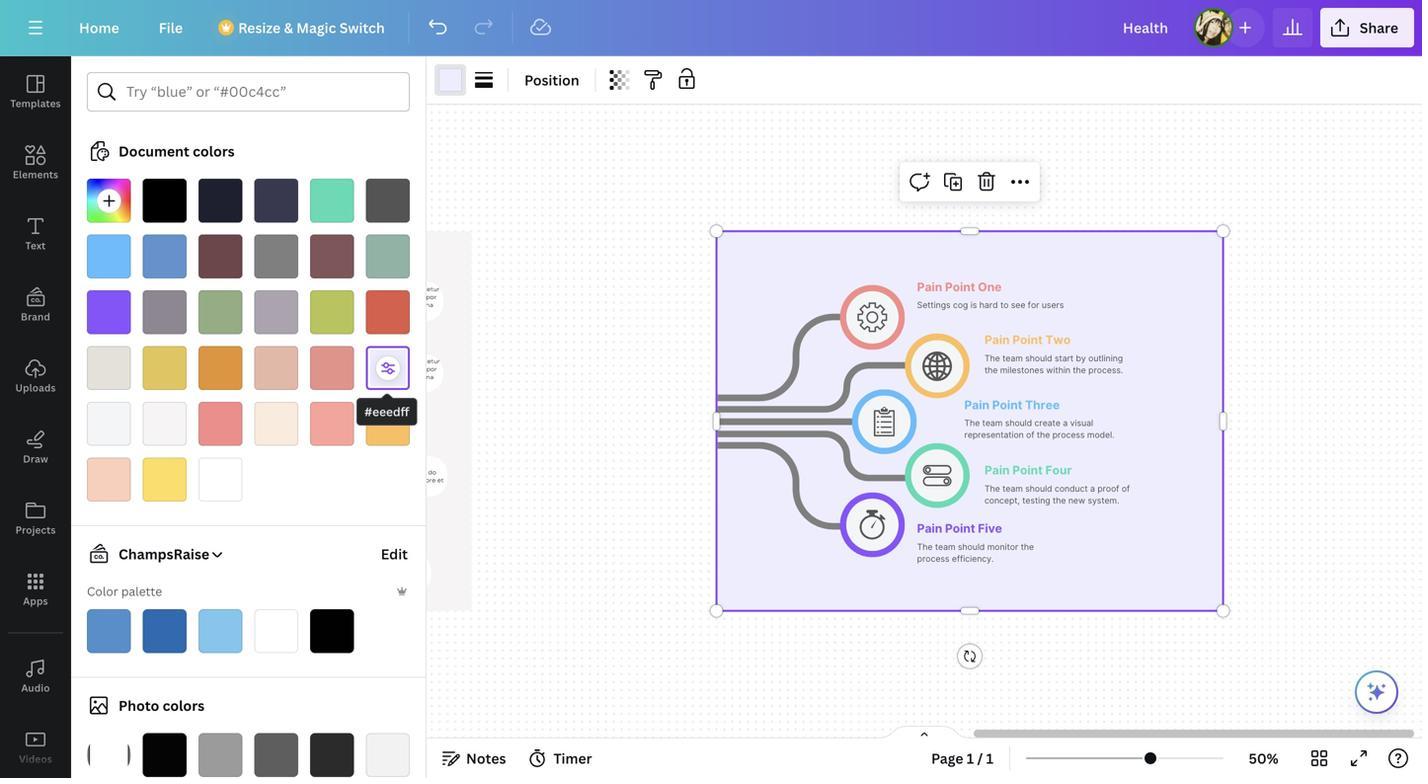 Task type: vqa. For each thing, say whether or not it's contained in the screenshot.
search field at the right
no



Task type: describe. For each thing, give the bounding box(es) containing it.
elements button
[[0, 127, 71, 199]]

champsraise button
[[79, 542, 225, 566]]

point for three
[[993, 398, 1023, 412]]

notes button
[[435, 743, 514, 775]]

#f88989 image
[[199, 402, 243, 446]]

#e05a47 image
[[366, 290, 410, 334]]

timer button
[[522, 743, 600, 775]]

share button
[[1321, 8, 1415, 47]]

cog
[[953, 300, 969, 310]]

home
[[79, 18, 119, 37]]

team for of
[[1003, 484, 1023, 494]]

concept,
[[985, 496, 1020, 506]]

videos button
[[0, 712, 71, 779]]

50% button
[[1232, 743, 1296, 775]]

uploads
[[15, 381, 56, 395]]

resize & magic switch button
[[207, 8, 401, 47]]

five
[[978, 522, 1003, 536]]

the for the
[[985, 353, 1001, 364]]

the team should monitor the process efficiency.
[[918, 542, 1037, 564]]

Try "blue" or "#00c4cc" search field
[[126, 73, 397, 111]]

to
[[1001, 300, 1009, 310]]

pain for pain point one
[[918, 280, 943, 294]]

main menu bar
[[0, 0, 1423, 56]]

1 horizontal spatial #eeedff image
[[439, 68, 462, 92]]

/
[[978, 749, 983, 768]]

monitor
[[988, 542, 1019, 552]]

the for efficiency.
[[918, 542, 933, 552]]

conduct
[[1055, 484, 1088, 494]]

draw
[[23, 453, 48, 466]]

#75c6ef image
[[199, 610, 243, 654]]

1 1 from the left
[[967, 749, 974, 768]]

50%
[[1249, 749, 1279, 768]]

settings cog is hard to see for users
[[918, 300, 1065, 310]]

#010101 image
[[310, 610, 354, 654]]

apps
[[23, 595, 48, 608]]

0 vertical spatial icon image
[[858, 303, 888, 333]]

elements
[[13, 168, 58, 181]]

champsraise
[[119, 545, 210, 564]]

point for two
[[1013, 333, 1043, 347]]

users
[[1042, 300, 1065, 310]]

the team should conduct a proof of concept, testing the new system.
[[985, 484, 1133, 506]]

should for the
[[1026, 353, 1053, 364]]

text
[[25, 239, 46, 252]]

chronometer icon image
[[860, 510, 886, 540]]

2 1 from the left
[[987, 749, 994, 768]]

#f4f5f6 image
[[87, 402, 131, 446]]

pain point one
[[918, 280, 1002, 294]]

color
[[87, 583, 118, 600]]

pain for pain point three
[[965, 398, 990, 412]]

document colors
[[119, 142, 235, 161]]

page
[[932, 749, 964, 768]]

templates button
[[0, 56, 71, 127]]

process inside the team should create a visual representation of the process model.
[[1053, 430, 1085, 440]]

text button
[[0, 199, 71, 270]]

should for representation
[[1006, 418, 1033, 429]]

efficiency.
[[952, 554, 994, 564]]

colors for photo colors
[[163, 697, 205, 715]]

outlining
[[1089, 353, 1124, 364]]

visual
[[1071, 418, 1094, 429]]

the inside the team should monitor the process efficiency.
[[1021, 542, 1035, 552]]

uploads button
[[0, 341, 71, 412]]

resize
[[238, 18, 281, 37]]

palette
[[121, 583, 162, 600]]

#e4e1da image
[[87, 346, 131, 390]]

#f4f5f6 image
[[87, 402, 131, 446]]

magic
[[297, 18, 336, 37]]

apps button
[[0, 554, 71, 625]]

is
[[971, 300, 977, 310]]

the team should start by outlining the milestones within the process.
[[985, 353, 1126, 375]]

for
[[1028, 300, 1040, 310]]

the left milestones
[[985, 365, 998, 375]]

#9b9b9b image
[[199, 734, 243, 778]]

pain point five
[[918, 522, 1003, 536]]

#4890cd image
[[87, 610, 131, 654]]

page 1 / 1
[[932, 749, 994, 768]]

#e05a47 image
[[366, 290, 410, 334]]

pain for pain point two
[[985, 333, 1010, 347]]

start
[[1055, 353, 1074, 364]]

should for efficiency.
[[958, 542, 985, 552]]

color palette
[[87, 583, 162, 600]]

milestones
[[1001, 365, 1044, 375]]

file button
[[143, 8, 199, 47]]

2 vertical spatial icon image
[[923, 465, 952, 486]]

#89b3a5 image
[[366, 235, 410, 279]]

#b7c44d image
[[310, 290, 354, 334]]

projects
[[15, 524, 56, 537]]

process inside the team should monitor the process efficiency.
[[918, 554, 950, 564]]

1 vertical spatial icon image
[[874, 407, 895, 437]]

#040404 image
[[143, 734, 187, 778]]

new
[[1069, 496, 1086, 506]]

point for one
[[946, 280, 976, 294]]

pain point two
[[985, 333, 1071, 347]]

model.
[[1088, 430, 1115, 440]]



Task type: locate. For each thing, give the bounding box(es) containing it.
of inside the team should conduct a proof of concept, testing the new system.
[[1122, 484, 1130, 494]]

#ffbd59 image
[[366, 402, 410, 446], [366, 402, 410, 446]]

#b7c44d image
[[310, 290, 354, 334]]

#e6c451 image
[[143, 346, 187, 390], [143, 346, 187, 390]]

edit button
[[379, 535, 410, 574]]

#e4e1da image
[[87, 346, 131, 390]]

the down 'create'
[[1037, 430, 1051, 440]]

1 horizontal spatial a
[[1091, 484, 1096, 494]]

should up efficiency.
[[958, 542, 985, 552]]

#f6f4f5 image
[[143, 402, 187, 446], [143, 402, 187, 446]]

the right monitor
[[1021, 542, 1035, 552]]

by
[[1076, 353, 1087, 364]]

should inside the team should create a visual representation of the process model.
[[1006, 418, 1033, 429]]

hard
[[980, 300, 998, 310]]

three
[[1026, 398, 1060, 412]]

team up milestones
[[1003, 353, 1023, 364]]

1 horizontal spatial 1
[[987, 749, 994, 768]]

team
[[1003, 353, 1023, 364], [983, 418, 1003, 429], [1003, 484, 1023, 494], [936, 542, 956, 552]]

#383950 image
[[254, 179, 298, 223], [254, 179, 298, 223]]

position
[[525, 71, 580, 89]]

#040404 image
[[143, 734, 187, 778]]

document
[[119, 142, 190, 161]]

a left proof at the bottom right of page
[[1091, 484, 1096, 494]]

colors for document colors
[[193, 142, 235, 161]]

the inside the team should conduct a proof of concept, testing the new system.
[[985, 484, 1001, 494]]

#75c6ef image
[[199, 610, 243, 654]]

side panel tab list
[[0, 56, 71, 779]]

#545454 image
[[366, 179, 410, 223], [366, 179, 410, 223]]

canva assistant image
[[1365, 681, 1389, 704]]

team inside the team should conduct a proof of concept, testing the new system.
[[1003, 484, 1023, 494]]

of inside the team should create a visual representation of the process model.
[[1027, 430, 1035, 440]]

share
[[1360, 18, 1399, 37]]

videos
[[19, 753, 52, 766]]

1 horizontal spatial of
[[1122, 484, 1130, 494]]

#5993cf image
[[143, 235, 187, 279], [143, 235, 187, 279]]

one
[[978, 280, 1002, 294]]

brand
[[21, 310, 50, 324]]

0 horizontal spatial 1
[[967, 749, 974, 768]]

within
[[1047, 365, 1071, 375]]

1 vertical spatial #eeedff image
[[366, 346, 410, 390]]

#89b3a5 image
[[366, 235, 410, 279]]

0 horizontal spatial #eeedff image
[[366, 346, 410, 390]]

&
[[284, 18, 293, 37]]

see
[[1011, 300, 1026, 310]]

#aca3af image
[[254, 290, 298, 334], [254, 290, 298, 334]]

the inside the team should create a visual representation of the process model.
[[965, 418, 980, 429]]

#f88989 image
[[199, 402, 243, 446]]

#724449 image
[[199, 235, 243, 279]]

should up testing
[[1026, 484, 1053, 494]]

colors right 'document'
[[193, 142, 235, 161]]

should down pain point three
[[1006, 418, 1033, 429]]

create
[[1035, 418, 1061, 429]]

audio
[[21, 682, 50, 695]]

should for of
[[1026, 484, 1053, 494]]

#eeedff image
[[439, 68, 462, 92], [366, 346, 410, 390]]

#010101 image
[[310, 610, 354, 654]]

0 vertical spatial a
[[1063, 418, 1068, 429]]

1 left /
[[967, 749, 974, 768]]

team inside the team should create a visual representation of the process model.
[[983, 418, 1003, 429]]

audio button
[[0, 641, 71, 712]]

#ffde59 image
[[143, 458, 187, 502], [143, 458, 187, 502]]

point for five
[[946, 522, 976, 536]]

file
[[159, 18, 183, 37]]

pain up the 'representation' on the right bottom
[[965, 398, 990, 412]]

process left efficiency.
[[918, 554, 950, 564]]

representation
[[965, 430, 1024, 440]]

the down pain point five
[[918, 542, 933, 552]]

1 vertical spatial #eeedff image
[[366, 346, 410, 390]]

show pages image
[[877, 725, 972, 741]]

team for efficiency.
[[936, 542, 956, 552]]

1 vertical spatial process
[[918, 554, 950, 564]]

two
[[1046, 333, 1071, 347]]

#eeedff
[[365, 404, 410, 420]]

team up concept,
[[1003, 484, 1023, 494]]

edit
[[381, 545, 408, 564]]

1 vertical spatial colors
[[163, 697, 205, 715]]

the down pain point two
[[985, 353, 1001, 364]]

#000000 image
[[143, 179, 187, 223], [143, 179, 187, 223]]

#ffa199 image
[[310, 402, 354, 446]]

icon image
[[858, 303, 888, 333], [874, 407, 895, 437], [923, 465, 952, 486]]

0 vertical spatial colors
[[193, 142, 235, 161]]

1 horizontal spatial process
[[1053, 430, 1085, 440]]

#55bdff image
[[87, 235, 131, 279], [87, 235, 131, 279]]

the down 'conduct'
[[1053, 496, 1066, 506]]

the
[[985, 353, 1001, 364], [965, 418, 980, 429], [985, 484, 1001, 494], [918, 542, 933, 552]]

a
[[1063, 418, 1068, 429], [1091, 484, 1096, 494]]

process
[[1053, 430, 1085, 440], [918, 554, 950, 564]]

#f2f2f2 image
[[366, 734, 410, 778], [366, 734, 410, 778]]

colors
[[193, 142, 235, 161], [163, 697, 205, 715]]

point left the two
[[1013, 333, 1043, 347]]

team inside the team should monitor the process efficiency.
[[936, 542, 956, 552]]

1
[[967, 749, 974, 768], [987, 749, 994, 768]]

team inside the team should start by outlining the milestones within the process.
[[1003, 353, 1023, 364]]

#39dbb2 image
[[310, 179, 354, 223], [310, 179, 354, 223]]

the inside the team should create a visual representation of the process model.
[[1037, 430, 1051, 440]]

team for the
[[1003, 353, 1023, 364]]

team up the 'representation' on the right bottom
[[983, 418, 1003, 429]]

templates
[[10, 97, 61, 110]]

#4890cd image
[[87, 610, 131, 654]]

timer
[[554, 749, 592, 768]]

#166bb5 image
[[143, 610, 187, 654], [143, 610, 187, 654]]

#5e5e5e image
[[254, 734, 298, 778], [254, 734, 298, 778]]

0 vertical spatial #eeedff image
[[439, 68, 462, 92]]

Design title text field
[[1108, 8, 1187, 47]]

#8c52ff image
[[87, 290, 131, 334], [87, 290, 131, 334]]

home link
[[63, 8, 135, 47]]

#fbebdc image
[[254, 402, 298, 446]]

#1f2030 image
[[199, 179, 243, 223], [199, 179, 243, 223]]

the for of
[[985, 484, 1001, 494]]

0 vertical spatial #eeedff image
[[439, 68, 462, 92]]

switch
[[340, 18, 385, 37]]

add a new color image
[[87, 179, 131, 223]]

a inside the team should create a visual representation of the process model.
[[1063, 418, 1068, 429]]

testing
[[1023, 496, 1051, 506]]

position button
[[517, 64, 588, 96]]

#724449 image
[[199, 235, 243, 279]]

pain up concept,
[[985, 463, 1010, 478]]

the down by
[[1073, 365, 1087, 375]]

pain for pain point five
[[918, 522, 943, 536]]

pain down settings cog is hard to see for users
[[985, 333, 1010, 347]]

a left visual
[[1063, 418, 1068, 429]]

#eb8f88 image
[[310, 346, 354, 390], [310, 346, 354, 390]]

photo colors
[[119, 697, 205, 715]]

#84545a image
[[310, 235, 354, 279], [310, 235, 354, 279]]

add a new color image
[[87, 179, 131, 223]]

the inside the team should conduct a proof of concept, testing the new system.
[[1053, 496, 1066, 506]]

system.
[[1088, 496, 1120, 506]]

should inside the team should monitor the process efficiency.
[[958, 542, 985, 552]]

the up concept,
[[985, 484, 1001, 494]]

of right proof at the bottom right of page
[[1122, 484, 1130, 494]]

of down three
[[1027, 430, 1035, 440]]

draw button
[[0, 412, 71, 483]]

process.
[[1089, 365, 1124, 375]]

the inside the team should start by outlining the milestones within the process.
[[985, 353, 1001, 364]]

settings
[[918, 300, 951, 310]]

0 horizontal spatial process
[[918, 554, 950, 564]]

1 vertical spatial of
[[1122, 484, 1130, 494]]

#8fad80 image
[[199, 290, 243, 334], [199, 290, 243, 334]]

notes
[[466, 749, 506, 768]]

pain point four
[[985, 463, 1073, 478]]

should inside the team should conduct a proof of concept, testing the new system.
[[1026, 484, 1053, 494]]

the team should create a visual representation of the process model.
[[965, 418, 1115, 440]]

#8f8792 image
[[143, 290, 187, 334], [143, 290, 187, 334]]

pain up the team should monitor the process efficiency.
[[918, 522, 943, 536]]

#7f7f7f image
[[254, 235, 298, 279], [254, 235, 298, 279]]

a inside the team should conduct a proof of concept, testing the new system.
[[1091, 484, 1096, 494]]

resize & magic switch
[[238, 18, 385, 37]]

point left four
[[1013, 463, 1043, 478]]

0 horizontal spatial #eeedff image
[[366, 346, 410, 390]]

the for representation
[[965, 418, 980, 429]]

#ffa199 image
[[310, 402, 354, 446]]

team for representation
[[983, 418, 1003, 429]]

#fbebdc image
[[254, 402, 298, 446]]

the inside the team should monitor the process efficiency.
[[918, 542, 933, 552]]

the
[[985, 365, 998, 375], [1073, 365, 1087, 375], [1037, 430, 1051, 440], [1053, 496, 1066, 506], [1021, 542, 1035, 552]]

four
[[1046, 463, 1073, 478]]

pain for pain point four
[[985, 463, 1010, 478]]

brand button
[[0, 270, 71, 341]]

photo
[[119, 697, 159, 715]]

pain point three
[[965, 398, 1060, 412]]

pain up the settings
[[918, 280, 943, 294]]

point up the team should monitor the process efficiency.
[[946, 522, 976, 536]]

a for visual
[[1063, 418, 1068, 429]]

#ffffff image
[[199, 458, 243, 502], [199, 458, 243, 502], [254, 610, 298, 654], [254, 610, 298, 654]]

0 horizontal spatial of
[[1027, 430, 1035, 440]]

point
[[946, 280, 976, 294], [1013, 333, 1043, 347], [993, 398, 1023, 412], [1013, 463, 1043, 478], [946, 522, 976, 536]]

the up the 'representation' on the right bottom
[[965, 418, 980, 429]]

point for four
[[1013, 463, 1043, 478]]

#e7922c image
[[199, 346, 243, 390]]

#eeedff image
[[439, 68, 462, 92], [366, 346, 410, 390]]

1 right /
[[987, 749, 994, 768]]

#9b9b9b image
[[199, 734, 243, 778]]

0 horizontal spatial a
[[1063, 418, 1068, 429]]

proof
[[1098, 484, 1120, 494]]

team down pain point five
[[936, 542, 956, 552]]

#ffcdba image
[[87, 458, 131, 502], [87, 458, 131, 502]]

should up milestones
[[1026, 353, 1053, 364]]

should
[[1026, 353, 1053, 364], [1006, 418, 1033, 429], [1026, 484, 1053, 494], [958, 542, 985, 552]]

#2b2b2b image
[[310, 734, 354, 778], [310, 734, 354, 778]]

0 vertical spatial process
[[1053, 430, 1085, 440]]

colors right photo
[[163, 697, 205, 715]]

process down visual
[[1053, 430, 1085, 440]]

1 horizontal spatial #eeedff image
[[439, 68, 462, 92]]

0 vertical spatial of
[[1027, 430, 1035, 440]]

point up the 'representation' on the right bottom
[[993, 398, 1023, 412]]

should inside the team should start by outlining the milestones within the process.
[[1026, 353, 1053, 364]]

of
[[1027, 430, 1035, 440], [1122, 484, 1130, 494]]

projects button
[[0, 483, 71, 554]]

#e8b7a5 image
[[254, 346, 298, 390], [254, 346, 298, 390]]

1 vertical spatial a
[[1091, 484, 1096, 494]]

a for proof
[[1091, 484, 1096, 494]]

point up cog
[[946, 280, 976, 294]]

#e7922c image
[[199, 346, 243, 390]]



